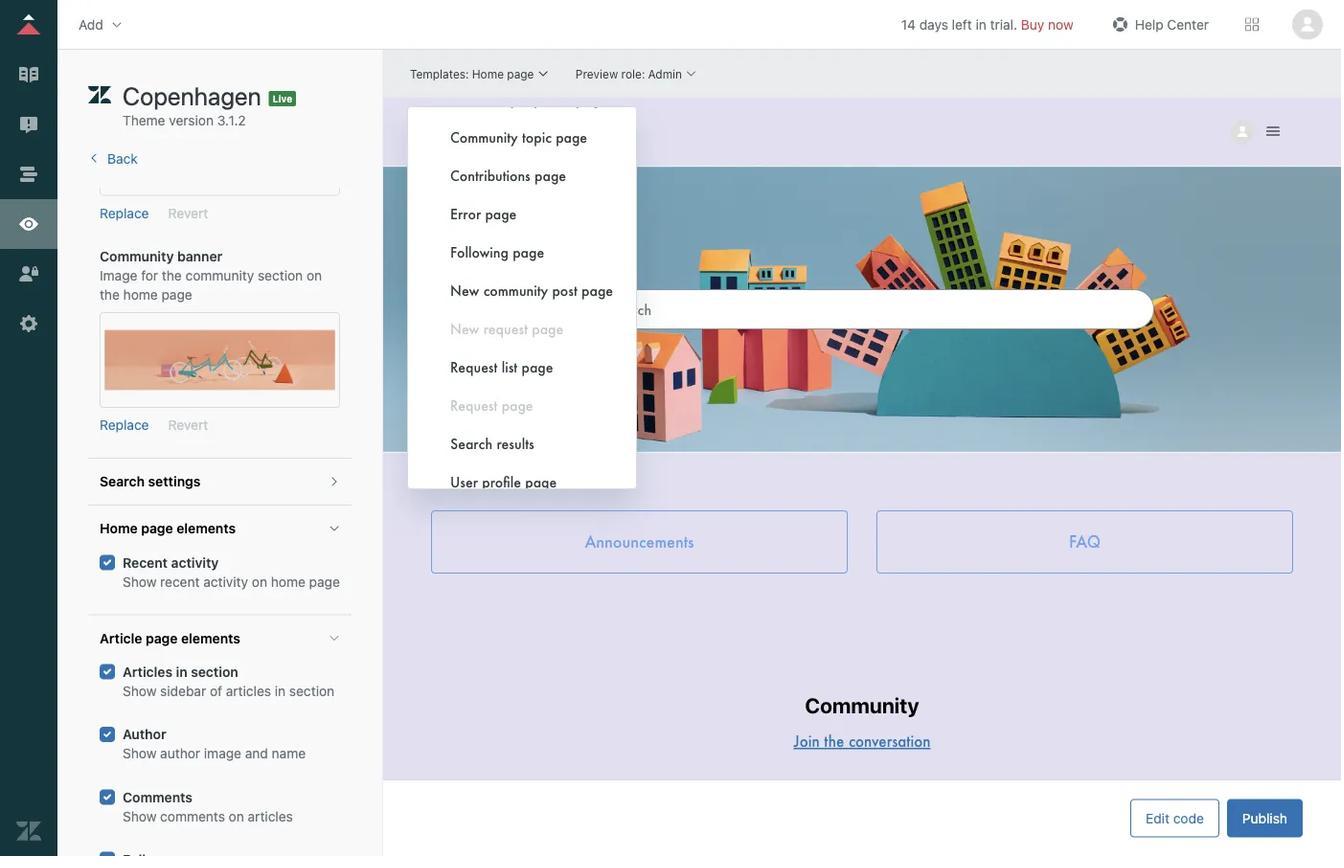 Task type: locate. For each thing, give the bounding box(es) containing it.
activity right the recent
[[203, 574, 248, 590]]

2 vertical spatial section
[[289, 684, 335, 700]]

revert button for second replace "button"
[[168, 416, 208, 436]]

community banner image for the community section on the home page
[[100, 249, 322, 303]]

section
[[258, 268, 303, 284], [191, 665, 238, 681], [289, 684, 335, 700]]

publish
[[1243, 811, 1288, 827]]

home
[[100, 521, 138, 537]]

0 vertical spatial replace
[[100, 206, 149, 222]]

2 revert from the top
[[168, 418, 208, 434]]

the right for
[[162, 268, 182, 284]]

revert button up the "banner" on the left top
[[168, 204, 208, 223]]

elements down search settings dropdown button
[[177, 521, 236, 537]]

0 vertical spatial articles
[[226, 684, 271, 700]]

help
[[1135, 16, 1164, 32]]

replace
[[100, 206, 149, 222], [100, 418, 149, 434]]

4 show from the top
[[123, 809, 157, 825]]

in right 'left'
[[976, 16, 987, 32]]

home inside recent activity show recent activity on home page
[[271, 574, 306, 590]]

user permissions image
[[16, 262, 41, 287]]

elements
[[177, 521, 236, 537], [181, 631, 241, 647]]

articles
[[123, 665, 173, 681]]

the
[[162, 268, 182, 284], [100, 288, 120, 303]]

1 vertical spatial on
[[252, 574, 267, 590]]

14 days left in trial. buy now
[[902, 16, 1074, 32]]

2 horizontal spatial in
[[976, 16, 987, 32]]

in up sidebar
[[176, 665, 188, 681]]

2 replace button from the top
[[100, 416, 149, 436]]

section up name
[[289, 684, 335, 700]]

revert button
[[168, 204, 208, 223], [168, 416, 208, 436]]

replace up the search
[[100, 418, 149, 434]]

article page elements button
[[88, 616, 352, 662]]

of
[[210, 684, 222, 700]]

None button
[[1290, 9, 1326, 40]]

buy
[[1021, 16, 1045, 32]]

revert button up settings
[[168, 416, 208, 436]]

revert
[[168, 206, 208, 222], [168, 418, 208, 434]]

page inside community banner image for the community section on the home page
[[162, 288, 192, 303]]

revert up the "banner" on the left top
[[168, 206, 208, 222]]

1 vertical spatial elements
[[181, 631, 241, 647]]

the down image
[[100, 288, 120, 303]]

trial.
[[991, 16, 1018, 32]]

0 horizontal spatial home
[[123, 288, 158, 303]]

comments
[[123, 790, 193, 806]]

1 vertical spatial revert button
[[168, 416, 208, 436]]

home down home page elements dropdown button
[[271, 574, 306, 590]]

section right community
[[258, 268, 303, 284]]

community_image image
[[104, 331, 335, 391]]

show down recent
[[123, 574, 157, 590]]

2 horizontal spatial on
[[307, 268, 322, 284]]

back link
[[88, 151, 138, 167]]

replace button
[[100, 204, 149, 223], [100, 416, 149, 436]]

search
[[100, 474, 145, 490]]

0 vertical spatial revert
[[168, 206, 208, 222]]

help center
[[1135, 16, 1209, 32]]

show inside comments show comments on articles
[[123, 809, 157, 825]]

articles inside comments show comments on articles
[[248, 809, 293, 825]]

zendesk products image
[[1246, 18, 1259, 31]]

articles down and at the left of page
[[248, 809, 293, 825]]

1 replace button from the top
[[100, 204, 149, 223]]

0 vertical spatial replace button
[[100, 204, 149, 223]]

show down "articles"
[[123, 684, 157, 700]]

1 vertical spatial activity
[[203, 574, 248, 590]]

2 replace from the top
[[100, 418, 149, 434]]

show down comments
[[123, 809, 157, 825]]

home
[[123, 288, 158, 303], [271, 574, 306, 590]]

1 horizontal spatial in
[[275, 684, 286, 700]]

replace button up the search
[[100, 416, 149, 436]]

1 vertical spatial revert
[[168, 418, 208, 434]]

1 horizontal spatial on
[[252, 574, 267, 590]]

days
[[920, 16, 949, 32]]

on inside comments show comments on articles
[[229, 809, 244, 825]]

elements inside home page elements dropdown button
[[177, 521, 236, 537]]

and
[[245, 747, 268, 762]]

elements up articles in section show sidebar of articles in section
[[181, 631, 241, 647]]

center
[[1168, 16, 1209, 32]]

2 vertical spatial on
[[229, 809, 244, 825]]

articles
[[226, 684, 271, 700], [248, 809, 293, 825]]

banner
[[177, 249, 223, 265]]

1 revert button from the top
[[168, 204, 208, 223]]

0 vertical spatial elements
[[177, 521, 236, 537]]

settings image
[[16, 311, 41, 336]]

1 vertical spatial replace button
[[100, 416, 149, 436]]

elements inside article page elements dropdown button
[[181, 631, 241, 647]]

1 vertical spatial replace
[[100, 418, 149, 434]]

version
[[169, 113, 214, 128]]

0 horizontal spatial the
[[100, 288, 120, 303]]

0 vertical spatial the
[[162, 268, 182, 284]]

arrange content image
[[16, 162, 41, 187]]

1 horizontal spatial the
[[162, 268, 182, 284]]

0 horizontal spatial on
[[229, 809, 244, 825]]

for
[[141, 268, 158, 284]]

in
[[976, 16, 987, 32], [176, 665, 188, 681], [275, 684, 286, 700]]

1 vertical spatial home
[[271, 574, 306, 590]]

home down for
[[123, 288, 158, 303]]

activity up the recent
[[171, 555, 219, 571]]

0 vertical spatial on
[[307, 268, 322, 284]]

on right community
[[307, 268, 322, 284]]

show
[[123, 574, 157, 590], [123, 684, 157, 700], [123, 747, 157, 762], [123, 809, 157, 825]]

2 vertical spatial in
[[275, 684, 286, 700]]

section up of
[[191, 665, 238, 681]]

articles right of
[[226, 684, 271, 700]]

replace up community
[[100, 206, 149, 222]]

show down author
[[123, 747, 157, 762]]

1 vertical spatial in
[[176, 665, 188, 681]]

activity
[[171, 555, 219, 571], [203, 574, 248, 590]]

3 show from the top
[[123, 747, 157, 762]]

home page elements
[[100, 521, 236, 537]]

manage articles image
[[16, 62, 41, 87]]

sidebar
[[160, 684, 206, 700]]

1 horizontal spatial home
[[271, 574, 306, 590]]

in up name
[[275, 684, 286, 700]]

1 replace from the top
[[100, 206, 149, 222]]

1 vertical spatial articles
[[248, 809, 293, 825]]

page
[[162, 288, 192, 303], [141, 521, 173, 537], [309, 574, 340, 590], [146, 631, 178, 647]]

0 vertical spatial revert button
[[168, 204, 208, 223]]

0 vertical spatial home
[[123, 288, 158, 303]]

2 revert button from the top
[[168, 416, 208, 436]]

0 vertical spatial section
[[258, 268, 303, 284]]

1 show from the top
[[123, 574, 157, 590]]

0 vertical spatial activity
[[171, 555, 219, 571]]

revert up settings
[[168, 418, 208, 434]]

on
[[307, 268, 322, 284], [252, 574, 267, 590], [229, 809, 244, 825]]

2 show from the top
[[123, 684, 157, 700]]

theme version 3.1.2
[[123, 113, 246, 128]]

article page elements
[[100, 631, 241, 647]]

show inside recent activity show recent activity on home page
[[123, 574, 157, 590]]

on down home page elements dropdown button
[[252, 574, 267, 590]]

replace button up community
[[100, 204, 149, 223]]

on right comments on the left
[[229, 809, 244, 825]]



Task type: vqa. For each thing, say whether or not it's contained in the screenshot.
Language
no



Task type: describe. For each thing, give the bounding box(es) containing it.
3.1.2
[[217, 113, 246, 128]]

name
[[272, 747, 306, 762]]

replace for 1st replace "button" from the top
[[100, 206, 149, 222]]

moderate content image
[[16, 112, 41, 137]]

edit
[[1146, 811, 1170, 827]]

Add button
[[73, 10, 130, 39]]

theme type image
[[88, 81, 111, 111]]

elements for article page elements
[[181, 631, 241, 647]]

1 vertical spatial section
[[191, 665, 238, 681]]

code
[[1174, 811, 1204, 827]]

community
[[186, 268, 254, 284]]

theme
[[123, 113, 165, 128]]

left
[[952, 16, 973, 32]]

image
[[204, 747, 242, 762]]

section inside community banner image for the community section on the home page
[[258, 268, 303, 284]]

articles in section show sidebar of articles in section
[[123, 665, 335, 700]]

live
[[273, 93, 292, 104]]

article
[[100, 631, 142, 647]]

edit code
[[1146, 811, 1204, 827]]

on inside community banner image for the community section on the home page
[[307, 268, 322, 284]]

home inside community banner image for the community section on the home page
[[123, 288, 158, 303]]

back
[[107, 151, 138, 167]]

recent
[[123, 555, 168, 571]]

add
[[79, 16, 103, 32]]

edit code button
[[1131, 800, 1220, 838]]

author
[[160, 747, 200, 762]]

comments show comments on articles
[[123, 790, 293, 825]]

author show author image and name
[[123, 727, 306, 762]]

help center button
[[1103, 10, 1215, 39]]

elements for home page elements
[[177, 521, 236, 537]]

1 revert from the top
[[168, 206, 208, 222]]

recent
[[160, 574, 200, 590]]

articles inside articles in section show sidebar of articles in section
[[226, 684, 271, 700]]

image
[[100, 268, 137, 284]]

publish button
[[1227, 800, 1303, 838]]

customize design image
[[16, 212, 41, 237]]

0 vertical spatial in
[[976, 16, 987, 32]]

now
[[1049, 16, 1074, 32]]

replace for second replace "button"
[[100, 418, 149, 434]]

1 vertical spatial the
[[100, 288, 120, 303]]

copenhagen
[[123, 81, 261, 110]]

14
[[902, 16, 916, 32]]

revert button for 1st replace "button" from the top
[[168, 204, 208, 223]]

0 horizontal spatial in
[[176, 665, 188, 681]]

show inside articles in section show sidebar of articles in section
[[123, 684, 157, 700]]

show inside author show author image and name
[[123, 747, 157, 762]]

settings
[[148, 474, 201, 490]]

author
[[123, 727, 166, 743]]

page inside recent activity show recent activity on home page
[[309, 574, 340, 590]]

search settings
[[100, 474, 201, 490]]

zendesk image
[[16, 819, 41, 844]]

search settings button
[[88, 460, 352, 506]]

comments
[[160, 809, 225, 825]]

recent activity show recent activity on home page
[[123, 555, 340, 590]]

home page elements button
[[88, 507, 352, 553]]

community
[[100, 249, 174, 265]]

on inside recent activity show recent activity on home page
[[252, 574, 267, 590]]



